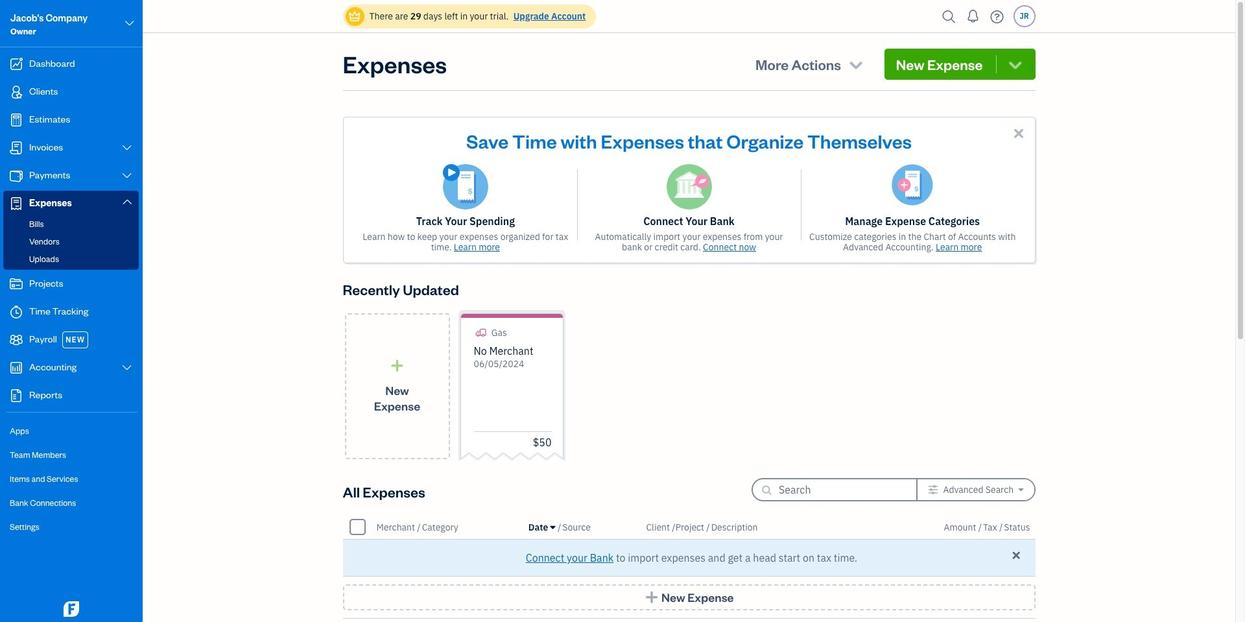 Task type: describe. For each thing, give the bounding box(es) containing it.
team image
[[8, 334, 24, 347]]

chevron large down image for chart icon on the bottom of page
[[121, 363, 133, 373]]

report image
[[8, 389, 24, 402]]

chevron large down image
[[121, 171, 133, 181]]

chart image
[[8, 361, 24, 374]]

crown image
[[348, 9, 362, 23]]

Search text field
[[779, 480, 896, 500]]

caretdown image
[[551, 522, 556, 532]]

chevron large down image for invoice image on the top left
[[121, 143, 133, 153]]

dashboard image
[[8, 58, 24, 71]]

chevrondown image
[[848, 55, 866, 73]]

estimate image
[[8, 114, 24, 127]]

timer image
[[8, 306, 24, 319]]

payment image
[[8, 169, 24, 182]]

chevrondown image
[[1007, 55, 1025, 73]]

main element
[[0, 0, 175, 622]]

project image
[[8, 278, 24, 291]]



Task type: locate. For each thing, give the bounding box(es) containing it.
search image
[[939, 7, 960, 26]]

1 vertical spatial plus image
[[645, 591, 660, 604]]

0 vertical spatial plus image
[[390, 359, 405, 372]]

notifications image
[[963, 3, 984, 29]]

1 horizontal spatial plus image
[[645, 591, 660, 604]]

invoice image
[[8, 141, 24, 154]]

manage expense categories image
[[892, 164, 934, 206]]

plus image
[[390, 359, 405, 372], [645, 591, 660, 604]]

0 horizontal spatial plus image
[[390, 359, 405, 372]]

expense image
[[8, 197, 24, 210]]

freshbooks image
[[61, 602, 82, 617]]

connect your bank image
[[667, 164, 712, 210]]

track your spending image
[[443, 164, 489, 210]]

close image
[[1012, 126, 1027, 141]]

client image
[[8, 86, 24, 99]]

go to help image
[[987, 7, 1008, 26]]

chevron large down image
[[124, 16, 136, 31], [121, 143, 133, 153], [121, 197, 133, 207], [121, 363, 133, 373]]

close image
[[1011, 550, 1023, 562]]

chevron large down image for expense image
[[121, 197, 133, 207]]



Task type: vqa. For each thing, say whether or not it's contained in the screenshot.
chevron large down image to the bottom
yes



